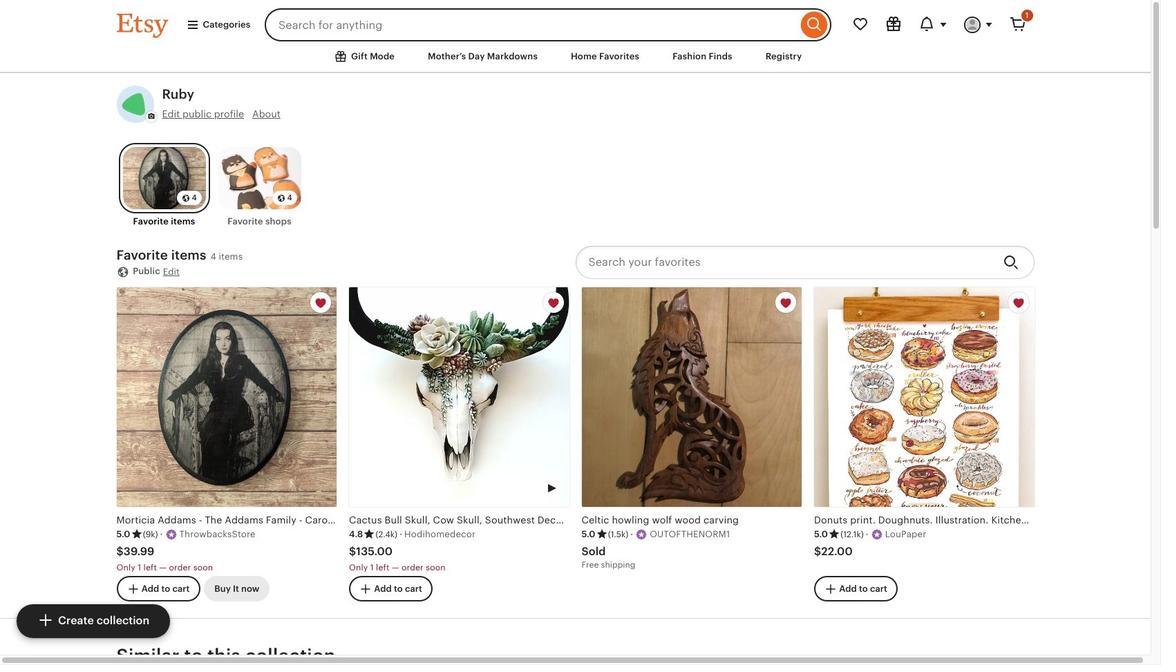 Task type: locate. For each thing, give the bounding box(es) containing it.
celtic howling wolf wood carving image
[[582, 287, 802, 508]]

5.0 star rating with 12.1k reviews image
[[814, 529, 864, 541]]

cactus bull skull, cow skull, southwest decor, wall cow skull, painted cow skull, succulent wall decor, succulents, resin cow skull, skull, image
[[349, 287, 569, 508]]

Search for anything text field
[[265, 8, 797, 41]]

5.0 star rating with 1.5k reviews image
[[582, 529, 629, 541]]

banner
[[92, 0, 1059, 41]]

None search field
[[265, 8, 831, 41]]

menu bar
[[0, 0, 1151, 73], [92, 41, 1059, 73]]



Task type: vqa. For each thing, say whether or not it's contained in the screenshot.
second the 5.0 from the left
no



Task type: describe. For each thing, give the bounding box(es) containing it.
5.0 star rating with 9k reviews image
[[116, 529, 158, 541]]

4.8 star rating with 2.4k reviews image
[[349, 529, 398, 541]]

donuts print. doughnuts. illustration. kitchen decor. food art. sweets. bakery. image
[[814, 287, 1034, 508]]

Search your favorites text field
[[575, 246, 992, 279]]

morticia addams - the addams family - carolyn jones - wood portrait wall plaque - handmade wood ink transfer image
[[116, 287, 337, 508]]



